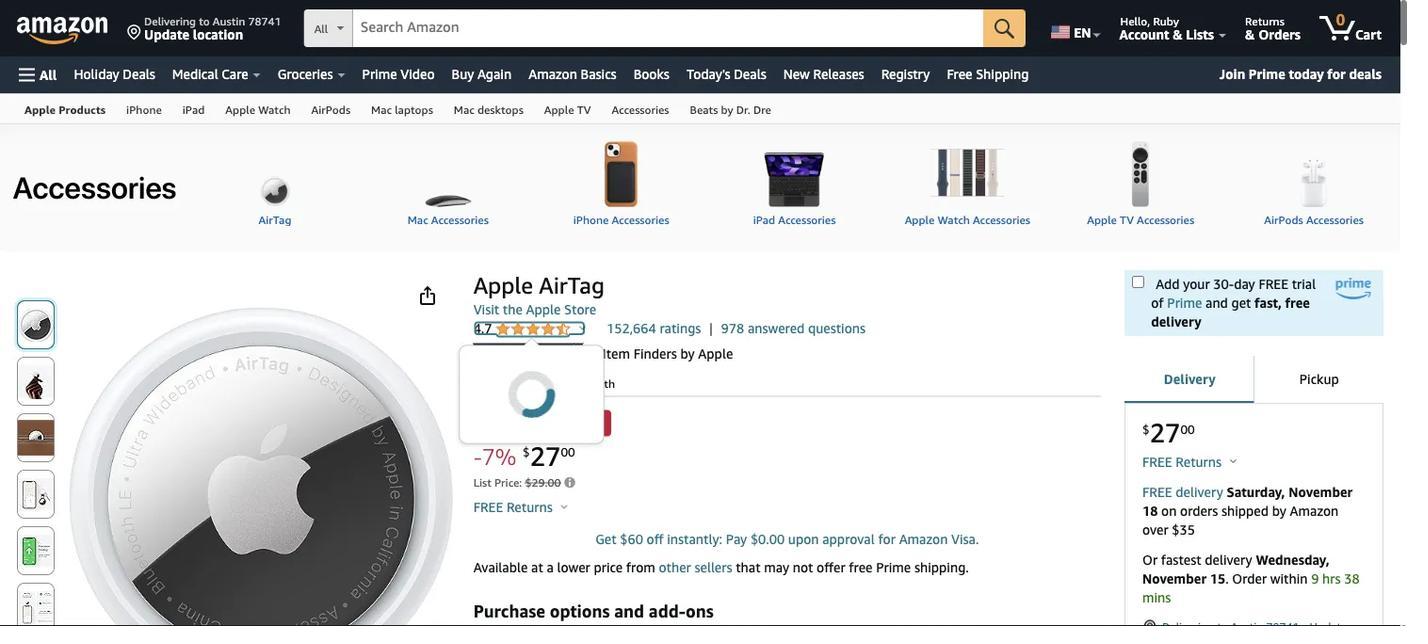 Task type: describe. For each thing, give the bounding box(es) containing it.
7%
[[482, 443, 517, 470]]

price:
[[494, 476, 522, 489]]

amazon prime logo image
[[1336, 278, 1371, 299]]

.
[[1226, 571, 1229, 586]]

apple tv accessories image
[[1101, 133, 1181, 213]]

all inside search box
[[314, 22, 328, 35]]

not
[[793, 560, 813, 576]]

sellers
[[695, 560, 732, 576]]

get
[[596, 532, 617, 547]]

on orders shipped by amazon over $35
[[1143, 503, 1339, 537]]

2 vertical spatial amazon
[[899, 532, 948, 547]]

or fastest delivery
[[1143, 552, 1256, 568]]

beats by dr. dre
[[690, 103, 771, 116]]

mac desktops
[[454, 103, 524, 116]]

00 inside -7% $ 27 00
[[561, 445, 575, 459]]

fast, free delivery
[[1151, 295, 1310, 330]]

hello,
[[1121, 14, 1151, 27]]

30
[[564, 417, 577, 431]]

order
[[1232, 571, 1267, 586]]

from
[[626, 560, 655, 576]]

amazon's choice
[[481, 347, 567, 360]]

amazon image
[[17, 17, 108, 45]]

prime left video
[[362, 66, 397, 82]]

apple tv
[[544, 103, 591, 116]]

basics
[[581, 66, 617, 82]]

registry link
[[873, 61, 939, 88]]

desktops
[[478, 103, 524, 116]]

pay
[[726, 532, 747, 547]]

other
[[659, 560, 691, 576]]

books link
[[625, 61, 678, 88]]

care
[[222, 66, 248, 82]]

4.7
[[474, 321, 496, 336]]

options
[[550, 601, 610, 621]]

en link
[[1040, 5, 1109, 52]]

1 horizontal spatial and
[[1206, 295, 1228, 311]]

popover image for the left the free returns button
[[561, 504, 568, 509]]

today's deals link
[[678, 61, 775, 88]]

pickup
[[1300, 372, 1339, 387]]

medical care
[[172, 66, 248, 82]]

ipad for ipad accessories
[[753, 213, 775, 226]]

| 978 answered questions
[[709, 321, 866, 336]]

finders
[[634, 346, 677, 361]]

ipad link
[[172, 94, 215, 123]]

buy again
[[452, 66, 512, 82]]

hrs
[[1323, 571, 1341, 586]]

laptops
[[395, 103, 433, 116]]

for inside navigation navigation
[[1328, 66, 1346, 81]]

& for account
[[1173, 26, 1183, 42]]

add your 30-day free trial of
[[1151, 276, 1316, 311]]

list price: $29.00
[[474, 476, 561, 489]]

buy again link
[[443, 61, 520, 88]]

apple watch accessories link
[[884, 125, 1052, 226]]

deals
[[1349, 66, 1382, 81]]

fastest
[[1161, 552, 1202, 568]]

amazon inside amazon basics link
[[529, 66, 577, 82]]

00 inside $ 27 00
[[1181, 422, 1195, 436]]

free delivery link
[[1143, 484, 1224, 500]]

30-
[[1214, 276, 1234, 292]]

mac accessories link
[[364, 125, 532, 226]]

in item finders by apple
[[588, 346, 733, 361]]

lowest
[[481, 417, 518, 431]]

en
[[1074, 24, 1091, 40]]

152,664 ratings link
[[607, 321, 701, 336]]

mac for mac laptops
[[371, 103, 392, 116]]

of
[[1151, 295, 1164, 311]]

your
[[1183, 276, 1210, 292]]

questions
[[808, 321, 866, 336]]

add
[[1156, 276, 1180, 292]]

tv for apple tv accessories
[[1120, 213, 1134, 226]]

1 horizontal spatial 27
[[1150, 417, 1181, 449]]

products
[[59, 103, 106, 116]]

Search Amazon text field
[[353, 10, 984, 46]]

free shipping
[[947, 66, 1029, 82]]

in for 30
[[550, 417, 561, 431]]

mac laptops link
[[361, 94, 444, 123]]

free down "list"
[[474, 500, 503, 515]]

prime right join on the right top of page
[[1249, 66, 1286, 81]]

november for wednesday, november 15
[[1143, 571, 1207, 586]]

join prime today for deals link
[[1212, 62, 1390, 87]]

0 horizontal spatial free
[[849, 560, 873, 576]]

holiday deals
[[74, 66, 155, 82]]

releases
[[813, 66, 864, 82]]

ruby
[[1153, 14, 1179, 27]]

9
[[1312, 571, 1319, 586]]

apple for apple watch accessories
[[905, 213, 935, 226]]

0 horizontal spatial free returns button
[[474, 498, 568, 517]]

and get
[[1202, 295, 1255, 311]]

answered
[[748, 321, 805, 336]]

0 horizontal spatial price
[[521, 417, 547, 431]]

cart
[[1356, 26, 1382, 42]]

by inside navigation navigation
[[721, 103, 733, 116]]

apple for apple tv accessories
[[1087, 213, 1117, 226]]

apple watch link
[[215, 94, 301, 123]]

& for returns
[[1245, 26, 1255, 42]]

popover image
[[580, 325, 586, 330]]

delivery for or fastest delivery
[[1205, 552, 1253, 568]]

free shipping link
[[939, 61, 1038, 88]]

1 vertical spatial returns
[[1176, 454, 1222, 470]]

mac for mac accessories
[[408, 213, 428, 226]]

airtag inside apple airtag visit the apple store
[[539, 272, 605, 299]]

0
[[1337, 11, 1345, 29]]

iphone accessories
[[573, 213, 669, 226]]

4.7 button
[[474, 321, 586, 339]]

tv for apple tv
[[577, 103, 591, 116]]

tab list containing delivery
[[1125, 356, 1384, 405]]

amazon basics
[[529, 66, 617, 82]]

$0.00
[[751, 532, 785, 547]]

|
[[709, 321, 713, 336]]

purchase options and add-ons
[[474, 601, 714, 621]]

other sellers link
[[659, 560, 732, 576]]

0 horizontal spatial 27
[[530, 440, 561, 472]]

airpods for airpods accessories
[[1264, 213, 1304, 226]]

delivery for fast, free delivery
[[1151, 314, 1202, 330]]



Task type: locate. For each thing, give the bounding box(es) containing it.
0 vertical spatial popover image
[[1230, 459, 1237, 463]]

1 horizontal spatial popover image
[[1230, 459, 1237, 463]]

free returns button down list price: $29.00
[[474, 498, 568, 517]]

1 horizontal spatial watch
[[938, 213, 970, 226]]

holiday deals link
[[65, 61, 164, 88]]

free returns for the top the free returns button
[[1143, 454, 1225, 470]]

amazon basics link
[[520, 61, 625, 88]]

&
[[1173, 26, 1183, 42], [1245, 26, 1255, 42]]

0 horizontal spatial watch
[[258, 103, 291, 116]]

0 vertical spatial by
[[721, 103, 733, 116]]

0 vertical spatial november
[[1289, 484, 1353, 500]]

1 vertical spatial delivery
[[1176, 484, 1224, 500]]

$
[[1143, 422, 1150, 436], [523, 445, 530, 459]]

purchase
[[474, 601, 545, 621]]

deals inside today's deals link
[[734, 66, 767, 82]]

deals
[[123, 66, 155, 82], [734, 66, 767, 82]]

1 vertical spatial by
[[681, 346, 695, 361]]

free returns up free delivery link
[[1143, 454, 1225, 470]]

0 horizontal spatial november
[[1143, 571, 1207, 586]]

0 vertical spatial ipad
[[183, 103, 205, 116]]

lowest price in 30 days
[[481, 417, 604, 431]]

for left deals
[[1328, 66, 1346, 81]]

1 vertical spatial iphone
[[573, 213, 609, 226]]

iphone for iphone
[[126, 103, 162, 116]]

hello, ruby
[[1121, 14, 1179, 27]]

1 horizontal spatial airpods
[[1264, 213, 1304, 226]]

free delivery
[[1143, 484, 1224, 500]]

978 answered questions link
[[721, 319, 866, 338]]

0 horizontal spatial for
[[878, 532, 896, 547]]

iphone link
[[116, 94, 172, 123]]

returns
[[1245, 14, 1285, 27], [1176, 454, 1222, 470], [507, 500, 553, 515]]

new releases link
[[775, 61, 873, 88]]

shipping.
[[915, 560, 969, 576]]

free down trial
[[1286, 295, 1310, 311]]

mac desktops link
[[444, 94, 534, 123]]

amazon inside on orders shipped by amazon over $35
[[1290, 503, 1339, 519]]

38
[[1345, 571, 1360, 586]]

visa.
[[952, 532, 979, 547]]

1 vertical spatial tv
[[1120, 213, 1134, 226]]

1 vertical spatial amazon
[[1290, 503, 1339, 519]]

returns up join on the right top of page
[[1245, 14, 1285, 27]]

wednesday, november 15
[[1143, 552, 1330, 586]]

bought
[[503, 377, 541, 390]]

join prime today for deals
[[1220, 66, 1382, 81]]

delivery
[[1164, 372, 1216, 387]]

mac accessories image
[[408, 133, 488, 213]]

0 horizontal spatial all
[[40, 67, 57, 82]]

airpods for airpods
[[311, 103, 351, 116]]

in left 30
[[550, 417, 561, 431]]

0 vertical spatial free returns
[[1143, 454, 1225, 470]]

0 horizontal spatial airpods
[[311, 103, 351, 116]]

visit
[[474, 302, 499, 317]]

2 & from the left
[[1245, 26, 1255, 42]]

1 vertical spatial november
[[1143, 571, 1207, 586]]

1 vertical spatial all
[[40, 67, 57, 82]]

learn more about amazon pricing and savings image
[[564, 477, 575, 491]]

0 vertical spatial delivery
[[1151, 314, 1202, 330]]

0 horizontal spatial iphone
[[126, 103, 162, 116]]

2 vertical spatial returns
[[507, 500, 553, 515]]

ons
[[686, 601, 714, 621]]

mac for mac desktops
[[454, 103, 475, 116]]

free up 18 in the bottom of the page
[[1143, 484, 1173, 500]]

price down get
[[594, 560, 623, 576]]

airpods down groceries link
[[311, 103, 351, 116]]

0 horizontal spatial free returns
[[474, 500, 556, 515]]

1 vertical spatial airpods
[[1264, 213, 1304, 226]]

prime down your
[[1167, 295, 1202, 311]]

airpods up trial
[[1264, 213, 1304, 226]]

0 horizontal spatial tv
[[577, 103, 591, 116]]

1 vertical spatial for
[[878, 532, 896, 547]]

free returns button up free delivery
[[1143, 453, 1237, 472]]

groceries
[[278, 66, 333, 82]]

location
[[193, 26, 243, 42]]

27 up $29.00
[[530, 440, 561, 472]]

the
[[503, 302, 523, 317]]

main content
[[0, 270, 1401, 626]]

1 horizontal spatial for
[[1328, 66, 1346, 81]]

0 horizontal spatial amazon
[[529, 66, 577, 82]]

delivering
[[144, 14, 196, 27]]

ipad inside navigation navigation
[[183, 103, 205, 116]]

airpods accessories image
[[1274, 133, 1354, 213]]

1 horizontal spatial all
[[314, 22, 328, 35]]

& left orders
[[1245, 26, 1255, 42]]

apple airtag visit the apple store
[[474, 272, 605, 317]]

2 vertical spatial by
[[1272, 503, 1287, 519]]

saturday, november 18
[[1143, 484, 1353, 519]]

for right approval
[[878, 532, 896, 547]]

. order within
[[1226, 571, 1312, 586]]

returns up free delivery
[[1176, 454, 1222, 470]]

0 vertical spatial for
[[1328, 66, 1346, 81]]

deals up iphone link
[[123, 66, 155, 82]]

mac accessories
[[408, 213, 489, 226]]

2 horizontal spatial by
[[1272, 503, 1287, 519]]

by down ratings
[[681, 346, 695, 361]]

by inside on orders shipped by amazon over $35
[[1272, 503, 1287, 519]]

0 vertical spatial airpods
[[311, 103, 351, 116]]

november down fastest
[[1143, 571, 1207, 586]]

today's deals
[[687, 66, 767, 82]]

prime link
[[1167, 295, 1202, 311]]

new releases
[[784, 66, 864, 82]]

-
[[474, 443, 482, 470]]

by for in item finders by apple
[[681, 346, 695, 361]]

1 horizontal spatial ipad
[[753, 213, 775, 226]]

in for past
[[544, 377, 553, 390]]

lists
[[1186, 26, 1214, 42]]

free returns for the left the free returns button
[[474, 500, 556, 515]]

0 vertical spatial iphone
[[126, 103, 162, 116]]

tv
[[577, 103, 591, 116], [1120, 213, 1134, 226]]

instantly:
[[667, 532, 723, 547]]

mac inside the "mac accessories" link
[[408, 213, 428, 226]]

0 vertical spatial and
[[1206, 295, 1228, 311]]

1 horizontal spatial &
[[1245, 26, 1255, 42]]

airpods inside navigation navigation
[[311, 103, 351, 116]]

over
[[1143, 522, 1169, 537]]

store
[[564, 302, 596, 317]]

2 horizontal spatial mac
[[454, 103, 475, 116]]

free down $ 27 00
[[1143, 454, 1173, 470]]

prime left shipping.
[[876, 560, 911, 576]]

in left the item
[[588, 346, 599, 361]]

0 horizontal spatial popover image
[[561, 504, 568, 509]]

delivery link
[[1125, 356, 1254, 405]]

by left dr.
[[721, 103, 733, 116]]

1 horizontal spatial airtag
[[539, 272, 605, 299]]

and left add-
[[614, 601, 644, 621]]

0 horizontal spatial $
[[523, 445, 530, 459]]

1 horizontal spatial by
[[721, 103, 733, 116]]

1 horizontal spatial iphone
[[573, 213, 609, 226]]

mac inside mac laptops link
[[371, 103, 392, 116]]

watch for apple watch
[[258, 103, 291, 116]]

delivery up . on the right
[[1205, 552, 1253, 568]]

watch for apple watch accessories
[[938, 213, 970, 226]]

& inside returns & orders
[[1245, 26, 1255, 42]]

free inside add your 30-day free trial of
[[1259, 276, 1289, 292]]

deals for today's deals
[[734, 66, 767, 82]]

buy
[[452, 66, 474, 82]]

1 horizontal spatial deals
[[734, 66, 767, 82]]

apple for apple watch
[[225, 103, 255, 116]]

popover image
[[1230, 459, 1237, 463], [561, 504, 568, 509]]

0 horizontal spatial ipad
[[183, 103, 205, 116]]

1 vertical spatial and
[[614, 601, 644, 621]]

0 horizontal spatial mac
[[371, 103, 392, 116]]

amazon up wednesday,
[[1290, 503, 1339, 519]]

0 horizontal spatial deals
[[123, 66, 155, 82]]

free up fast,
[[1259, 276, 1289, 292]]

tv inside navigation navigation
[[577, 103, 591, 116]]

accessories inside navigation navigation
[[612, 103, 669, 116]]

$ inside $ 27 00
[[1143, 422, 1150, 436]]

1 horizontal spatial $
[[1143, 422, 1150, 436]]

1 horizontal spatial tv
[[1120, 213, 1134, 226]]

None checkbox
[[1132, 276, 1145, 288]]

27 down delivery link
[[1150, 417, 1181, 449]]

iphone down holiday deals link
[[126, 103, 162, 116]]

1 horizontal spatial mac
[[408, 213, 428, 226]]

1 vertical spatial free returns button
[[474, 498, 568, 517]]

0 vertical spatial in
[[588, 346, 599, 361]]

00 down 30
[[561, 445, 575, 459]]

0 horizontal spatial 00
[[561, 445, 575, 459]]

0 horizontal spatial and
[[614, 601, 644, 621]]

deals up dr.
[[734, 66, 767, 82]]

amazon
[[529, 66, 577, 82], [1290, 503, 1339, 519], [899, 532, 948, 547]]

popover image down learn more about amazon pricing and savings image
[[561, 504, 568, 509]]

add-
[[649, 601, 686, 621]]

1 vertical spatial 00
[[561, 445, 575, 459]]

that
[[736, 560, 761, 576]]

returns down list price: $29.00
[[507, 500, 553, 515]]

iphone for iphone accessories
[[573, 213, 609, 226]]

00 down delivery link
[[1181, 422, 1195, 436]]

ipad for ipad
[[183, 103, 205, 116]]

$ down delivery link
[[1143, 422, 1150, 436]]

1 horizontal spatial price
[[594, 560, 623, 576]]

1 vertical spatial price
[[594, 560, 623, 576]]

2 vertical spatial in
[[550, 417, 561, 431]]

78741
[[248, 14, 281, 27]]

item
[[603, 346, 630, 361]]

account & lists
[[1120, 26, 1214, 42]]

iphone up store
[[573, 213, 609, 226]]

1 vertical spatial watch
[[938, 213, 970, 226]]

0 horizontal spatial by
[[681, 346, 695, 361]]

amazon up shipping.
[[899, 532, 948, 547]]

1 horizontal spatial november
[[1289, 484, 1353, 500]]

apple for apple airtag visit the apple store
[[474, 272, 533, 299]]

apple watch accessories image
[[928, 133, 1008, 213]]

0 vertical spatial airtag
[[259, 213, 291, 226]]

None submit
[[984, 9, 1026, 47], [18, 301, 54, 349], [18, 358, 54, 405], [18, 415, 54, 462], [18, 471, 54, 518], [18, 528, 54, 575], [18, 584, 54, 626], [984, 9, 1026, 47], [18, 301, 54, 349], [18, 358, 54, 405], [18, 415, 54, 462], [18, 471, 54, 518], [18, 528, 54, 575], [18, 584, 54, 626]]

0 vertical spatial returns
[[1245, 14, 1285, 27]]

1 vertical spatial ipad
[[753, 213, 775, 226]]

1 vertical spatial free returns
[[474, 500, 556, 515]]

free
[[947, 66, 973, 82]]

0 vertical spatial free
[[1286, 295, 1310, 311]]

$ right 7%
[[523, 445, 530, 459]]

1 horizontal spatial amazon
[[899, 532, 948, 547]]

and
[[1206, 295, 1228, 311], [614, 601, 644, 621]]

& left lists in the top of the page
[[1173, 26, 1183, 42]]

popover image for the top the free returns button
[[1230, 459, 1237, 463]]

0 vertical spatial all
[[314, 22, 328, 35]]

all inside button
[[40, 67, 57, 82]]

1 deals from the left
[[123, 66, 155, 82]]

days
[[580, 417, 604, 431]]

ipad
[[183, 103, 205, 116], [753, 213, 775, 226]]

0 vertical spatial tv
[[577, 103, 591, 116]]

1 vertical spatial in
[[544, 377, 553, 390]]

delivery down 'prime' link
[[1151, 314, 1202, 330]]

in left past on the bottom of page
[[544, 377, 553, 390]]

0 horizontal spatial airtag
[[259, 213, 291, 226]]

iphone accessories image
[[581, 133, 661, 213]]

accessories link
[[602, 94, 680, 123]]

watch inside apple watch accessories link
[[938, 213, 970, 226]]

delivery up orders
[[1176, 484, 1224, 500]]

navigation navigation
[[0, 0, 1407, 626]]

0 vertical spatial price
[[521, 417, 547, 431]]

2 horizontal spatial amazon
[[1290, 503, 1339, 519]]

deals for holiday deals
[[123, 66, 155, 82]]

by down saturday,
[[1272, 503, 1287, 519]]

mins
[[1143, 590, 1171, 605]]

ipad accessories link
[[711, 125, 878, 226]]

$ inside -7% $ 27 00
[[523, 445, 530, 459]]

fast,
[[1255, 295, 1282, 311]]

1 vertical spatial $
[[523, 445, 530, 459]]

popover image up saturday,
[[1230, 459, 1237, 463]]

off
[[647, 532, 664, 547]]

today
[[1289, 66, 1324, 81]]

2 vertical spatial delivery
[[1205, 552, 1253, 568]]

airtag inside airtag link
[[259, 213, 291, 226]]

for
[[1328, 66, 1346, 81], [878, 532, 896, 547]]

apple for apple tv
[[544, 103, 574, 116]]

all up groceries link
[[314, 22, 328, 35]]

2 deals from the left
[[734, 66, 767, 82]]

november inside wednesday, november 15
[[1143, 571, 1207, 586]]

iphone inside navigation navigation
[[126, 103, 162, 116]]

152,664 ratings
[[607, 321, 701, 336]]

price up -7% $ 27 00
[[521, 417, 547, 431]]

beats
[[690, 103, 718, 116]]

and down 30-
[[1206, 295, 1228, 311]]

medical care link
[[164, 61, 269, 88]]

9 hrs 38 mins
[[1143, 571, 1360, 605]]

18
[[1143, 503, 1158, 519]]

main content containing 27
[[0, 270, 1401, 626]]

today's
[[687, 66, 731, 82]]

free inside fast, free delivery
[[1286, 295, 1310, 311]]

0 vertical spatial amazon
[[529, 66, 577, 82]]

1 horizontal spatial returns
[[1176, 454, 1222, 470]]

holiday
[[74, 66, 119, 82]]

watch inside 'apple watch' link
[[258, 103, 291, 116]]

delivering to austin 78741 update location
[[144, 14, 281, 42]]

amazon up the apple tv link
[[529, 66, 577, 82]]

account
[[1120, 26, 1170, 42]]

1 & from the left
[[1173, 26, 1183, 42]]

1 vertical spatial free
[[849, 560, 873, 576]]

apple for apple products
[[24, 103, 56, 116]]

0 vertical spatial $
[[1143, 422, 1150, 436]]

deals inside holiday deals link
[[123, 66, 155, 82]]

november inside saturday, november 18
[[1289, 484, 1353, 500]]

approval
[[823, 532, 875, 547]]

$35
[[1172, 522, 1195, 537]]

1 horizontal spatial free returns button
[[1143, 453, 1237, 472]]

by for on orders shipped by amazon over $35
[[1272, 503, 1287, 519]]

free returns down list price: $29.00
[[474, 500, 556, 515]]

returns inside returns & orders
[[1245, 14, 1285, 27]]

delivery inside fast, free delivery
[[1151, 314, 1202, 330]]

free
[[1259, 276, 1289, 292], [1143, 454, 1173, 470], [1143, 484, 1173, 500], [474, 500, 503, 515]]

1 horizontal spatial free
[[1286, 295, 1310, 311]]

0 horizontal spatial returns
[[507, 500, 553, 515]]

mac inside mac desktops link
[[454, 103, 475, 116]]

iphone accessories link
[[538, 125, 705, 226]]

airtag image
[[235, 133, 315, 213]]

update
[[144, 26, 189, 42]]

november right saturday,
[[1289, 484, 1353, 500]]

1 vertical spatial popover image
[[561, 504, 568, 509]]

wednesday,
[[1256, 552, 1330, 568]]

prime
[[1249, 66, 1286, 81], [362, 66, 397, 82], [1167, 295, 1202, 311], [876, 560, 911, 576]]

tab list
[[1125, 356, 1384, 405]]

0 vertical spatial watch
[[258, 103, 291, 116]]

price
[[521, 417, 547, 431], [594, 560, 623, 576]]

apple watch accessories
[[905, 213, 1031, 226]]

apple airtag image
[[69, 307, 453, 626]]

ipad accessories image
[[755, 133, 835, 213]]

free
[[1286, 295, 1310, 311], [849, 560, 873, 576]]

0 vertical spatial 00
[[1181, 422, 1195, 436]]

0 horizontal spatial &
[[1173, 26, 1183, 42]]

1 horizontal spatial 00
[[1181, 422, 1195, 436]]

2 horizontal spatial returns
[[1245, 14, 1285, 27]]

books
[[634, 66, 670, 82]]

0 vertical spatial free returns button
[[1143, 453, 1237, 472]]

1 vertical spatial airtag
[[539, 272, 605, 299]]

free right offer
[[849, 560, 873, 576]]

All search field
[[304, 9, 1026, 49]]

1 horizontal spatial free returns
[[1143, 454, 1225, 470]]

all up apple products link at top left
[[40, 67, 57, 82]]

pickup link
[[1254, 356, 1384, 405]]

returns & orders
[[1245, 14, 1301, 42]]

november for saturday, november 18
[[1289, 484, 1353, 500]]



Task type: vqa. For each thing, say whether or not it's contained in the screenshot.
"Amazon Basics Logo"
no



